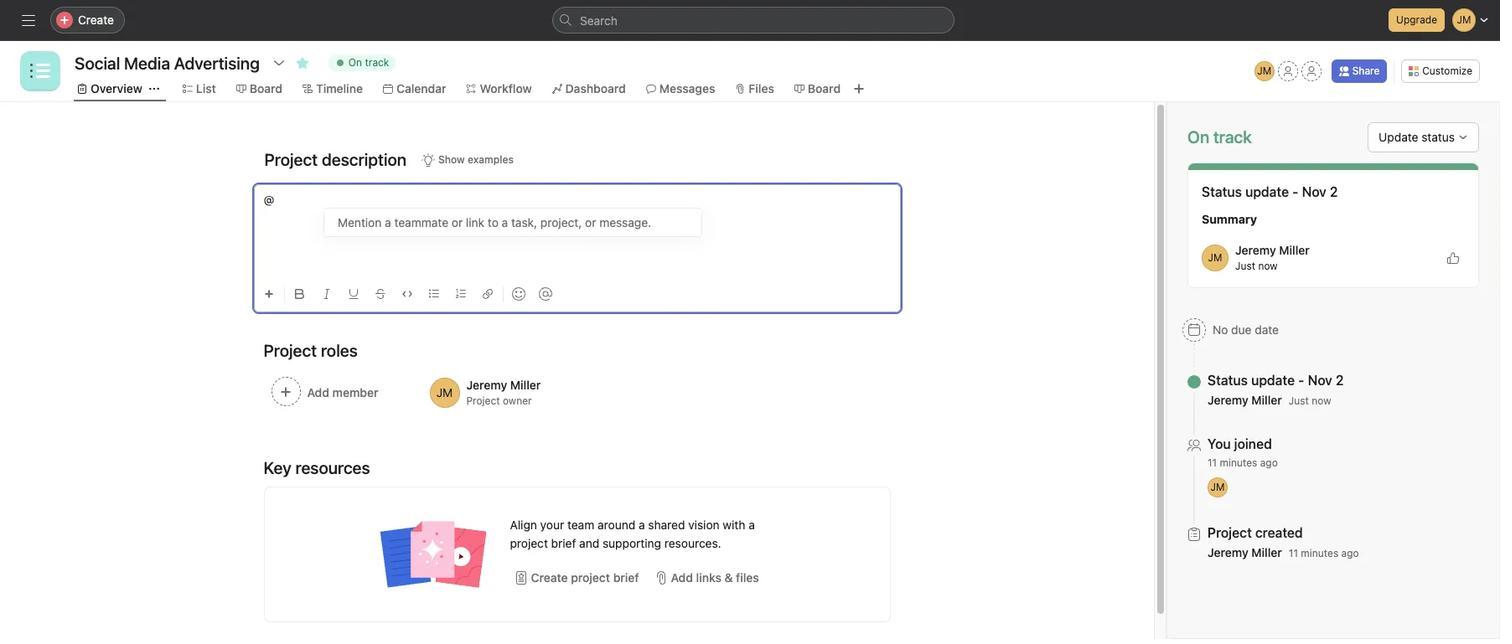 Task type: locate. For each thing, give the bounding box(es) containing it.
list image
[[30, 61, 50, 81]]

due
[[1231, 323, 1252, 337]]

@
[[264, 193, 274, 207]]

0 vertical spatial ago
[[1260, 457, 1278, 469]]

0 horizontal spatial board
[[250, 81, 282, 96]]

1 vertical spatial jm
[[1208, 251, 1222, 264]]

1 vertical spatial status
[[1208, 373, 1248, 388]]

create button
[[50, 7, 125, 34]]

1 vertical spatial update
[[1251, 373, 1295, 388]]

jeremy miller just now
[[1235, 243, 1310, 272]]

create inside button
[[531, 571, 568, 585]]

add links & files button
[[650, 563, 763, 593]]

None text field
[[70, 48, 264, 78]]

brief down your
[[551, 536, 576, 551]]

a
[[639, 518, 645, 532], [749, 518, 755, 532]]

bulleted list image
[[429, 289, 439, 299]]

team
[[567, 518, 594, 532]]

jeremy inside jeremy miller just now
[[1235, 243, 1276, 257]]

jeremy miller link inside latest status update element
[[1235, 243, 1310, 257]]

minutes down project created
[[1301, 547, 1338, 560]]

jeremy inside the project created jeremy miller 11 minutes ago
[[1208, 546, 1248, 560]]

update for nov 2
[[1245, 184, 1289, 199]]

files
[[749, 81, 774, 96]]

brief inside create project brief button
[[613, 571, 639, 585]]

2 board link from the left
[[794, 80, 841, 98]]

1 vertical spatial ago
[[1341, 547, 1359, 560]]

2
[[1336, 373, 1344, 388]]

just down nov
[[1289, 395, 1309, 407]]

shared
[[648, 518, 685, 532]]

just
[[1235, 260, 1255, 272], [1289, 395, 1309, 407]]

1 vertical spatial minutes
[[1301, 547, 1338, 560]]

jm button
[[1254, 61, 1274, 81]]

update inside status update - nov 2 jeremy miller just now
[[1251, 373, 1295, 388]]

workflow
[[480, 81, 532, 96]]

0 vertical spatial 11
[[1208, 457, 1217, 469]]

key resources
[[264, 458, 370, 478]]

1 horizontal spatial board
[[808, 81, 841, 96]]

0 vertical spatial minutes
[[1220, 457, 1257, 469]]

1 vertical spatial project
[[571, 571, 610, 585]]

board link
[[236, 80, 282, 98], [794, 80, 841, 98]]

create project brief
[[531, 571, 639, 585]]

brief
[[551, 536, 576, 551], [613, 571, 639, 585]]

you joined button
[[1208, 436, 1278, 453]]

0 vertical spatial just
[[1235, 260, 1255, 272]]

11
[[1208, 457, 1217, 469], [1289, 547, 1298, 560]]

status for status update - nov 2 jeremy miller just now
[[1208, 373, 1248, 388]]

project down and
[[571, 571, 610, 585]]

1 horizontal spatial ago
[[1341, 547, 1359, 560]]

project down align
[[510, 536, 548, 551]]

files
[[736, 571, 759, 585]]

1 vertical spatial -
[[1298, 373, 1304, 388]]

1 vertical spatial jeremy miller link
[[1208, 393, 1282, 407]]

show
[[438, 153, 465, 166]]

0 horizontal spatial board link
[[236, 80, 282, 98]]

0 vertical spatial update
[[1245, 184, 1289, 199]]

toolbar
[[257, 275, 900, 306]]

- left the nov 2
[[1292, 184, 1299, 199]]

timeline
[[316, 81, 363, 96]]

upgrade button
[[1389, 8, 1445, 32]]

project created
[[1208, 525, 1303, 541]]

jeremy miller link down status update - nov 2 button at the right of the page
[[1208, 393, 1282, 407]]

messages
[[659, 81, 715, 96]]

2 vertical spatial jeremy
[[1208, 546, 1248, 560]]

update
[[1245, 184, 1289, 199], [1251, 373, 1295, 388]]

0 horizontal spatial create
[[78, 13, 114, 27]]

Project description title text field
[[253, 142, 411, 178]]

1 horizontal spatial brief
[[613, 571, 639, 585]]

ago
[[1260, 457, 1278, 469], [1341, 547, 1359, 560]]

now down nov
[[1312, 395, 1331, 407]]

on track button
[[321, 51, 403, 75]]

jeremy miller link down project created
[[1208, 546, 1282, 560]]

1 board from the left
[[250, 81, 282, 96]]

update status button
[[1368, 122, 1479, 153]]

0 vertical spatial brief
[[551, 536, 576, 551]]

2 vertical spatial miller
[[1251, 546, 1282, 560]]

a right with
[[749, 518, 755, 532]]

add tab image
[[852, 82, 866, 96]]

messages link
[[646, 80, 715, 98]]

miller down status update - nov 2
[[1279, 243, 1310, 257]]

date
[[1255, 323, 1279, 337]]

customize button
[[1401, 59, 1480, 83]]

create right the expand sidebar image
[[78, 13, 114, 27]]

1 a from the left
[[639, 518, 645, 532]]

calendar
[[396, 81, 446, 96]]

0 horizontal spatial project
[[510, 536, 548, 551]]

1 vertical spatial jeremy
[[1208, 393, 1248, 407]]

11 down you at the bottom right
[[1208, 457, 1217, 469]]

minutes
[[1220, 457, 1257, 469], [1301, 547, 1338, 560]]

show examples button
[[414, 148, 521, 172]]

board link down show options icon
[[236, 80, 282, 98]]

1 horizontal spatial just
[[1289, 395, 1309, 407]]

0 vertical spatial jeremy
[[1235, 243, 1276, 257]]

- left nov
[[1298, 373, 1304, 388]]

update left nov
[[1251, 373, 1295, 388]]

0 vertical spatial jeremy miller link
[[1235, 243, 1310, 257]]

board link left add tab icon
[[794, 80, 841, 98]]

jeremy miller link
[[1235, 243, 1310, 257], [1208, 393, 1282, 407], [1208, 546, 1282, 560]]

jm inside button
[[1257, 65, 1271, 77]]

add links & files
[[671, 571, 759, 585]]

list
[[196, 81, 216, 96]]

status inside status update - nov 2 jeremy miller just now
[[1208, 373, 1248, 388]]

examples
[[468, 153, 514, 166]]

upgrade
[[1396, 13, 1437, 26]]

just down summary
[[1235, 260, 1255, 272]]

0 vertical spatial status
[[1202, 184, 1242, 199]]

1 horizontal spatial create
[[531, 571, 568, 585]]

0 horizontal spatial 11
[[1208, 457, 1217, 469]]

create project brief button
[[510, 563, 643, 593]]

1 vertical spatial brief
[[613, 571, 639, 585]]

nov 2
[[1302, 184, 1338, 199]]

status
[[1421, 130, 1455, 144]]

11 inside "you joined 11 minutes ago"
[[1208, 457, 1217, 469]]

minutes inside the project created jeremy miller 11 minutes ago
[[1301, 547, 1338, 560]]

ago inside "you joined 11 minutes ago"
[[1260, 457, 1278, 469]]

jeremy miller link down summary
[[1235, 243, 1310, 257]]

jeremy miller link for status
[[1208, 393, 1282, 407]]

update up summary
[[1245, 184, 1289, 199]]

project
[[510, 536, 548, 551], [571, 571, 610, 585]]

tab actions image
[[149, 84, 159, 94]]

0 vertical spatial create
[[78, 13, 114, 27]]

11 down project created
[[1289, 547, 1298, 560]]

brief inside "align your team around a shared vision with a project brief and supporting resources."
[[551, 536, 576, 551]]

board left add tab icon
[[808, 81, 841, 96]]

on track
[[1187, 127, 1252, 147]]

status up summary
[[1202, 184, 1242, 199]]

show options image
[[272, 56, 286, 70]]

- inside latest status update element
[[1292, 184, 1299, 199]]

joined
[[1234, 437, 1272, 452]]

1 vertical spatial miller
[[1251, 393, 1282, 407]]

code image
[[402, 289, 412, 299]]

1 horizontal spatial minutes
[[1301, 547, 1338, 560]]

jeremy down project created
[[1208, 546, 1248, 560]]

now up date
[[1258, 260, 1278, 272]]

0 horizontal spatial minutes
[[1220, 457, 1257, 469]]

miller down status update - nov 2 button at the right of the page
[[1251, 393, 1282, 407]]

minutes down the "you joined" button
[[1220, 457, 1257, 469]]

now inside status update - nov 2 jeremy miller just now
[[1312, 395, 1331, 407]]

link image
[[482, 289, 492, 299]]

board down show options icon
[[250, 81, 282, 96]]

1 horizontal spatial now
[[1312, 395, 1331, 407]]

jm
[[1257, 65, 1271, 77], [1208, 251, 1222, 264], [1211, 481, 1225, 494]]

overview link
[[77, 80, 142, 98]]

strikethrough image
[[375, 289, 385, 299]]

0 vertical spatial miller
[[1279, 243, 1310, 257]]

1 vertical spatial just
[[1289, 395, 1309, 407]]

update for nov
[[1251, 373, 1295, 388]]

board
[[250, 81, 282, 96], [808, 81, 841, 96]]

0 horizontal spatial just
[[1235, 260, 1255, 272]]

- inside status update - nov 2 jeremy miller just now
[[1298, 373, 1304, 388]]

share
[[1352, 65, 1380, 77]]

create down your
[[531, 571, 568, 585]]

1 horizontal spatial board link
[[794, 80, 841, 98]]

update
[[1379, 130, 1418, 144]]

you joined 11 minutes ago
[[1208, 437, 1278, 469]]

1 vertical spatial create
[[531, 571, 568, 585]]

files link
[[735, 80, 774, 98]]

a up supporting
[[639, 518, 645, 532]]

create
[[78, 13, 114, 27], [531, 571, 568, 585]]

just inside status update - nov 2 jeremy miller just now
[[1289, 395, 1309, 407]]

status down no due date dropdown button
[[1208, 373, 1248, 388]]

0 vertical spatial now
[[1258, 260, 1278, 272]]

jeremy up you at the bottom right
[[1208, 393, 1248, 407]]

emoji image
[[512, 287, 525, 301]]

create inside popup button
[[78, 13, 114, 27]]

status
[[1202, 184, 1242, 199], [1208, 373, 1248, 388]]

with
[[723, 518, 745, 532]]

numbered list image
[[455, 289, 466, 299]]

1 horizontal spatial 11
[[1289, 547, 1298, 560]]

- for nov 2
[[1292, 184, 1299, 199]]

miller
[[1279, 243, 1310, 257], [1251, 393, 1282, 407], [1251, 546, 1282, 560]]

track
[[365, 56, 389, 69]]

0 vertical spatial project
[[510, 536, 548, 551]]

0 horizontal spatial brief
[[551, 536, 576, 551]]

now
[[1258, 260, 1278, 272], [1312, 395, 1331, 407]]

no due date
[[1213, 323, 1279, 337]]

1 horizontal spatial project
[[571, 571, 610, 585]]

miller down project created
[[1251, 546, 1282, 560]]

links
[[696, 571, 721, 585]]

1 horizontal spatial a
[[749, 518, 755, 532]]

0 horizontal spatial a
[[639, 518, 645, 532]]

-
[[1292, 184, 1299, 199], [1298, 373, 1304, 388]]

0 vertical spatial -
[[1292, 184, 1299, 199]]

2 vertical spatial jeremy miller link
[[1208, 546, 1282, 560]]

at mention image
[[538, 287, 552, 301]]

miller inside status update - nov 2 jeremy miller just now
[[1251, 393, 1282, 407]]

0 horizontal spatial now
[[1258, 260, 1278, 272]]

brief down supporting
[[613, 571, 639, 585]]

dashboard
[[565, 81, 626, 96]]

jeremy down summary
[[1235, 243, 1276, 257]]

on
[[348, 56, 362, 69]]

1 vertical spatial 11
[[1289, 547, 1298, 560]]

status update - nov 2 jeremy miller just now
[[1208, 373, 1344, 407]]

project roles
[[264, 341, 358, 360]]

0 horizontal spatial ago
[[1260, 457, 1278, 469]]

status update - nov 2
[[1202, 184, 1338, 199]]

1 vertical spatial now
[[1312, 395, 1331, 407]]

0 vertical spatial jm
[[1257, 65, 1271, 77]]

you
[[1208, 437, 1231, 452]]



Task type: describe. For each thing, give the bounding box(es) containing it.
insert an object image
[[264, 289, 274, 299]]

project created jeremy miller 11 minutes ago
[[1208, 525, 1359, 560]]

supporting
[[603, 536, 661, 551]]

underline image
[[348, 289, 358, 299]]

overview
[[91, 81, 142, 96]]

calendar link
[[383, 80, 446, 98]]

list link
[[183, 80, 216, 98]]

just inside jeremy miller just now
[[1235, 260, 1255, 272]]

resources.
[[664, 536, 721, 551]]

jeremy miller project owner
[[466, 378, 541, 407]]

owner
[[503, 395, 532, 407]]

1 board link from the left
[[236, 80, 282, 98]]

status update - nov 2 button
[[1208, 372, 1344, 389]]

create for create
[[78, 13, 114, 27]]

- for nov
[[1298, 373, 1304, 388]]

no due date button
[[1175, 315, 1286, 345]]

dashboard link
[[552, 80, 626, 98]]

2 a from the left
[[749, 518, 755, 532]]

add
[[671, 571, 693, 585]]

add member
[[307, 385, 378, 400]]

project inside "align your team around a shared vision with a project brief and supporting resources."
[[510, 536, 548, 551]]

ago inside the project created jeremy miller 11 minutes ago
[[1341, 547, 1359, 560]]

miller inside jeremy miller just now
[[1279, 243, 1310, 257]]

expand sidebar image
[[22, 13, 35, 27]]

summary
[[1202, 212, 1257, 226]]

vision
[[688, 518, 720, 532]]

show examples
[[438, 153, 514, 166]]

your
[[540, 518, 564, 532]]

bold image
[[295, 289, 305, 299]]

around
[[598, 518, 635, 532]]

jm inside latest status update element
[[1208, 251, 1222, 264]]

0 likes. click to like this task image
[[1446, 251, 1460, 265]]

status for status update - nov 2
[[1202, 184, 1242, 199]]

project
[[466, 395, 500, 407]]

no
[[1213, 323, 1228, 337]]

minutes inside "you joined 11 minutes ago"
[[1220, 457, 1257, 469]]

share button
[[1331, 59, 1387, 83]]

align
[[510, 518, 537, 532]]

11 inside the project created jeremy miller 11 minutes ago
[[1289, 547, 1298, 560]]

update status
[[1379, 130, 1455, 144]]

and
[[579, 536, 599, 551]]

project inside button
[[571, 571, 610, 585]]

add member button
[[264, 370, 415, 416]]

miller inside the project created jeremy miller 11 minutes ago
[[1251, 546, 1282, 560]]

jeremy inside status update - nov 2 jeremy miller just now
[[1208, 393, 1248, 407]]

workflow link
[[466, 80, 532, 98]]

now inside jeremy miller just now
[[1258, 260, 1278, 272]]

create for create project brief
[[531, 571, 568, 585]]

2 vertical spatial jm
[[1211, 481, 1225, 494]]

timeline link
[[303, 80, 363, 98]]

&
[[724, 571, 733, 585]]

Search tasks, projects, and more text field
[[552, 7, 954, 34]]

2 board from the left
[[808, 81, 841, 96]]

jeremy miller
[[466, 378, 541, 392]]

italics image
[[321, 289, 331, 299]]

latest status update element
[[1187, 163, 1479, 288]]

customize
[[1422, 65, 1472, 77]]

on track
[[348, 56, 389, 69]]

jeremy miller link for project created
[[1208, 546, 1282, 560]]

nov
[[1308, 373, 1332, 388]]

remove from starred image
[[296, 56, 309, 70]]

align your team around a shared vision with a project brief and supporting resources.
[[510, 518, 755, 551]]



Task type: vqa. For each thing, say whether or not it's contained in the screenshot.
2nd column header
no



